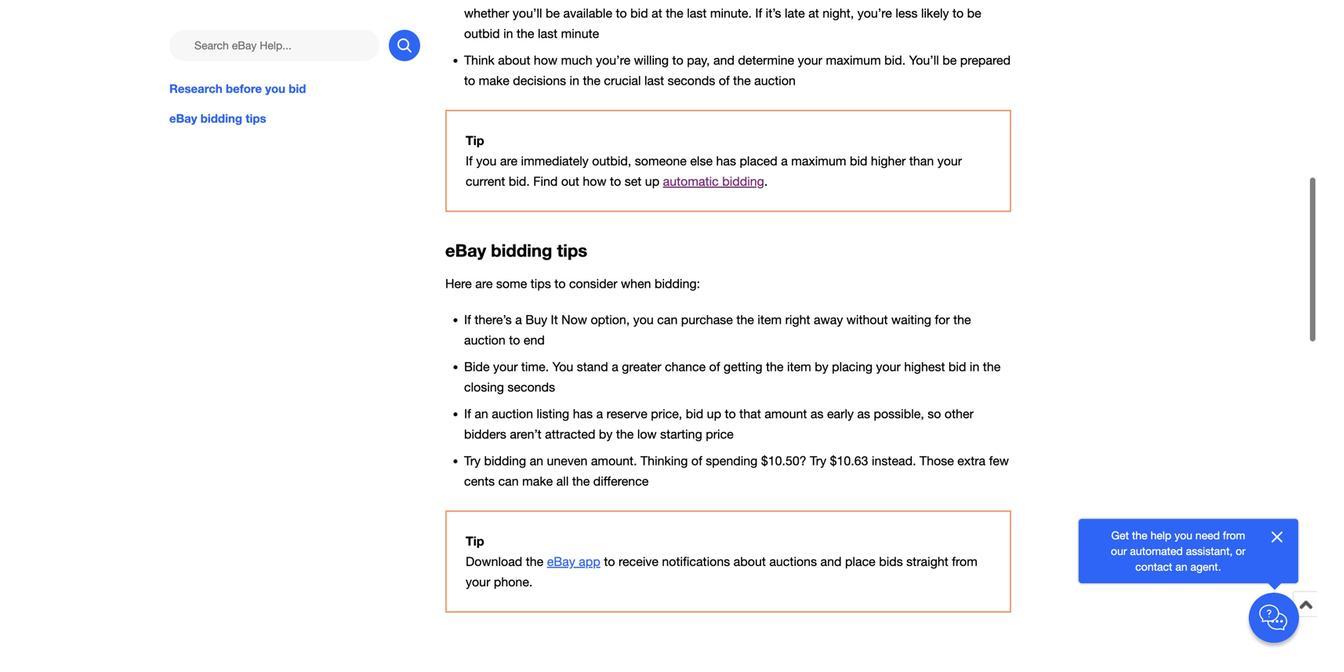 Task type: locate. For each thing, give the bounding box(es) containing it.
from inside to receive notifications about auctions and place bids straight from your phone.
[[952, 555, 978, 569]]

ebay bidding tips link
[[169, 110, 420, 127]]

the
[[583, 73, 601, 88], [733, 73, 751, 88], [737, 313, 754, 327], [954, 313, 971, 327], [766, 360, 784, 374], [983, 360, 1001, 374], [616, 427, 634, 442], [572, 474, 590, 489], [1133, 529, 1148, 542], [526, 555, 544, 569]]

how right the out
[[583, 174, 607, 189]]

1 vertical spatial item
[[787, 360, 812, 374]]

up inside 'if an auction listing has a reserve price, bid up to that amount as early as possible, so other bidders aren't attracted by the low starting price'
[[707, 407, 722, 421]]

maximum right placed
[[792, 154, 847, 168]]

tips down "before"
[[246, 111, 266, 126]]

0 vertical spatial in
[[570, 73, 580, 88]]

a left reserve on the bottom of page
[[597, 407, 603, 421]]

in up other
[[970, 360, 980, 374]]

from inside get the help you need from our automated assistant, or contact an agent.
[[1223, 529, 1246, 542]]

0 horizontal spatial tips
[[246, 111, 266, 126]]

item for by
[[787, 360, 812, 374]]

1 vertical spatial has
[[573, 407, 593, 421]]

0 horizontal spatial try
[[464, 454, 481, 468]]

1 horizontal spatial as
[[858, 407, 871, 421]]

0 horizontal spatial can
[[498, 474, 519, 489]]

1 horizontal spatial about
[[734, 555, 766, 569]]

Search eBay Help... text field
[[169, 30, 380, 61]]

listing
[[537, 407, 570, 421]]

item inside if there's a buy it now option, you can purchase the item right away without waiting for the auction to end
[[758, 313, 782, 327]]

a left buy
[[515, 313, 522, 327]]

0 vertical spatial by
[[815, 360, 829, 374]]

bid right "highest"
[[949, 360, 967, 374]]

ebay bidding tips up some
[[445, 240, 588, 261]]

low
[[637, 427, 657, 442]]

1 vertical spatial make
[[522, 474, 553, 489]]

in inside think about how much you're willing to pay, and determine your maximum bid. you'll be prepared to make decisions in the crucial last seconds of the auction
[[570, 73, 580, 88]]

maximum left you'll
[[826, 53, 881, 67]]

1 vertical spatial of
[[710, 360, 720, 374]]

how inside think about how much you're willing to pay, and determine your maximum bid. you'll be prepared to make decisions in the crucial last seconds of the auction
[[534, 53, 558, 67]]

of
[[719, 73, 730, 88], [710, 360, 720, 374], [692, 454, 703, 468]]

ebay bidding tips down research before you bid
[[169, 111, 266, 126]]

bid inside bide your time. you stand a greater chance of getting the item by placing your highest bid in the closing seconds
[[949, 360, 967, 374]]

your down download
[[466, 575, 491, 590]]

your right determine
[[798, 53, 823, 67]]

how inside tip if you are immediately outbid, someone else has placed a maximum bid higher than your current bid. find out how to set up
[[583, 174, 607, 189]]

0 vertical spatial make
[[479, 73, 510, 88]]

0 horizontal spatial bid.
[[509, 174, 530, 189]]

a inside tip if you are immediately outbid, someone else has placed a maximum bid higher than your current bid. find out how to set up
[[781, 154, 788, 168]]

up inside tip if you are immediately outbid, someone else has placed a maximum bid higher than your current bid. find out how to set up
[[645, 174, 660, 189]]

by inside bide your time. you stand a greater chance of getting the item by placing your highest bid in the closing seconds
[[815, 360, 829, 374]]

0 horizontal spatial are
[[475, 276, 493, 291]]

bidding:
[[655, 276, 700, 291]]

to left that
[[725, 407, 736, 421]]

bid. left find
[[509, 174, 530, 189]]

has up attracted
[[573, 407, 593, 421]]

tip up 'current'
[[466, 133, 484, 148]]

0 vertical spatial ebay
[[169, 111, 197, 126]]

are
[[500, 154, 518, 168], [475, 276, 493, 291]]

1 vertical spatial ebay
[[445, 240, 486, 261]]

placing
[[832, 360, 873, 374]]

are up 'current'
[[500, 154, 518, 168]]

download
[[466, 555, 523, 569]]

crucial
[[604, 73, 641, 88]]

bid. inside tip if you are immediately outbid, someone else has placed a maximum bid higher than your current bid. find out how to set up
[[509, 174, 530, 189]]

1 horizontal spatial ebay
[[445, 240, 486, 261]]

bid up starting
[[686, 407, 704, 421]]

$10.63
[[830, 454, 869, 468]]

0 vertical spatial bid.
[[885, 53, 906, 67]]

about left auctions
[[734, 555, 766, 569]]

how up decisions
[[534, 53, 558, 67]]

has up automatic bidding .
[[716, 154, 736, 168]]

0 vertical spatial has
[[716, 154, 736, 168]]

of down starting
[[692, 454, 703, 468]]

you
[[553, 360, 574, 374]]

2 vertical spatial of
[[692, 454, 703, 468]]

auction inside if there's a buy it now option, you can purchase the item right away without waiting for the auction to end
[[464, 333, 506, 347]]

0 vertical spatial of
[[719, 73, 730, 88]]

0 vertical spatial how
[[534, 53, 558, 67]]

up up price
[[707, 407, 722, 421]]

as
[[811, 407, 824, 421], [858, 407, 871, 421]]

1 horizontal spatial an
[[530, 454, 544, 468]]

ebay
[[169, 111, 197, 126], [445, 240, 486, 261], [547, 555, 576, 569]]

as left the early
[[811, 407, 824, 421]]

0 horizontal spatial item
[[758, 313, 782, 327]]

by left placing
[[815, 360, 829, 374]]

1 vertical spatial tip
[[466, 534, 484, 549]]

you up 'current'
[[476, 154, 497, 168]]

it
[[551, 313, 558, 327]]

1 horizontal spatial tips
[[531, 276, 551, 291]]

your
[[798, 53, 823, 67], [938, 154, 962, 168], [493, 360, 518, 374], [876, 360, 901, 374], [466, 575, 491, 590]]

seconds down pay, and
[[668, 73, 716, 88]]

0 vertical spatial an
[[475, 407, 488, 421]]

without
[[847, 313, 888, 327]]

the down reserve on the bottom of page
[[616, 427, 634, 442]]

0 vertical spatial from
[[1223, 529, 1246, 542]]

auction down there's
[[464, 333, 506, 347]]

bid inside 'if an auction listing has a reserve price, bid up to that amount as early as possible, so other bidders aren't attracted by the low starting price'
[[686, 407, 704, 421]]

your right than
[[938, 154, 962, 168]]

1 horizontal spatial can
[[657, 313, 678, 327]]

reserve
[[607, 407, 648, 421]]

1 vertical spatial bid.
[[509, 174, 530, 189]]

a
[[781, 154, 788, 168], [515, 313, 522, 327], [612, 360, 619, 374], [597, 407, 603, 421]]

to left set at the left of the page
[[610, 174, 621, 189]]

if there's a buy it now option, you can purchase the item right away without waiting for the auction to end
[[464, 313, 971, 347]]

purchase
[[681, 313, 733, 327]]

can right cents
[[498, 474, 519, 489]]

in down 'much'
[[570, 73, 580, 88]]

0 horizontal spatial as
[[811, 407, 824, 421]]

tips up here are some tips to consider when bidding:
[[557, 240, 588, 261]]

bidding up some
[[491, 240, 553, 261]]

an down aren't
[[530, 454, 544, 468]]

0 horizontal spatial up
[[645, 174, 660, 189]]

the down 'much'
[[583, 73, 601, 88]]

an inside try bidding an uneven amount. thinking of spending $10.50? try $10.63 instead. those extra few cents can make all the difference
[[530, 454, 544, 468]]

bidders
[[464, 427, 507, 442]]

up right set at the left of the page
[[645, 174, 660, 189]]

your inside to receive notifications about auctions and place bids straight from your phone.
[[466, 575, 491, 590]]

if inside if there's a buy it now option, you can purchase the item right away without waiting for the auction to end
[[464, 313, 471, 327]]

1 vertical spatial can
[[498, 474, 519, 489]]

1 vertical spatial ebay bidding tips
[[445, 240, 588, 261]]

a right placed
[[781, 154, 788, 168]]

phone.
[[494, 575, 533, 590]]

to inside if there's a buy it now option, you can purchase the item right away without waiting for the auction to end
[[509, 333, 520, 347]]

bidding up cents
[[484, 454, 526, 468]]

you right option,
[[634, 313, 654, 327]]

waiting
[[892, 313, 932, 327]]

2 vertical spatial auction
[[492, 407, 533, 421]]

has inside 'if an auction listing has a reserve price, bid up to that amount as early as possible, so other bidders aren't attracted by the low starting price'
[[573, 407, 593, 421]]

if
[[466, 154, 473, 168], [464, 313, 471, 327], [464, 407, 471, 421]]

0 vertical spatial if
[[466, 154, 473, 168]]

willing
[[634, 53, 669, 67]]

0 horizontal spatial how
[[534, 53, 558, 67]]

0 horizontal spatial ebay
[[169, 111, 197, 126]]

about up decisions
[[498, 53, 531, 67]]

all
[[557, 474, 569, 489]]

0 horizontal spatial by
[[599, 427, 613, 442]]

1 vertical spatial about
[[734, 555, 766, 569]]

to down think
[[464, 73, 475, 88]]

you'll
[[909, 53, 939, 67]]

auction
[[755, 73, 796, 88], [464, 333, 506, 347], [492, 407, 533, 421]]

can down the bidding:
[[657, 313, 678, 327]]

has inside tip if you are immediately outbid, someone else has placed a maximum bid higher than your current bid. find out how to set up
[[716, 154, 736, 168]]

1 vertical spatial seconds
[[508, 380, 555, 395]]

0 vertical spatial up
[[645, 174, 660, 189]]

1 horizontal spatial seconds
[[668, 73, 716, 88]]

our
[[1111, 545, 1127, 558]]

automatic bidding .
[[663, 174, 768, 189]]

tip
[[466, 133, 484, 148], [466, 534, 484, 549]]

you right "before"
[[265, 82, 286, 96]]

that
[[740, 407, 761, 421]]

a inside 'if an auction listing has a reserve price, bid up to that amount as early as possible, so other bidders aren't attracted by the low starting price'
[[597, 407, 603, 421]]

1 horizontal spatial try
[[810, 454, 827, 468]]

0 horizontal spatial from
[[952, 555, 978, 569]]

bid
[[289, 82, 306, 96], [850, 154, 868, 168], [949, 360, 967, 374], [686, 407, 704, 421]]

last
[[645, 73, 664, 88]]

option,
[[591, 313, 630, 327]]

0 vertical spatial ebay bidding tips
[[169, 111, 266, 126]]

1 vertical spatial if
[[464, 313, 471, 327]]

1 vertical spatial how
[[583, 174, 607, 189]]

pay, and
[[687, 53, 735, 67]]

an up bidders
[[475, 407, 488, 421]]

0 vertical spatial tips
[[246, 111, 266, 126]]

amount.
[[591, 454, 637, 468]]

to left end
[[509, 333, 520, 347]]

before
[[226, 82, 262, 96]]

2 vertical spatial ebay
[[547, 555, 576, 569]]

1 horizontal spatial up
[[707, 407, 722, 421]]

bid. left you'll
[[885, 53, 906, 67]]

of inside try bidding an uneven amount. thinking of spending $10.50? try $10.63 instead. those extra few cents can make all the difference
[[692, 454, 703, 468]]

a right stand
[[612, 360, 619, 374]]

ebay up here
[[445, 240, 486, 261]]

0 vertical spatial seconds
[[668, 73, 716, 88]]

the right all
[[572, 474, 590, 489]]

1 vertical spatial an
[[530, 454, 544, 468]]

1 vertical spatial in
[[970, 360, 980, 374]]

1 vertical spatial by
[[599, 427, 613, 442]]

try left $10.63
[[810, 454, 827, 468]]

2 horizontal spatial an
[[1176, 560, 1188, 573]]

try up cents
[[464, 454, 481, 468]]

tip inside tip if you are immediately outbid, someone else has placed a maximum bid higher than your current bid. find out how to set up
[[466, 133, 484, 148]]

auction inside 'if an auction listing has a reserve price, bid up to that amount as early as possible, so other bidders aren't attracted by the low starting price'
[[492, 407, 533, 421]]

tips right some
[[531, 276, 551, 291]]

bidding
[[201, 111, 242, 126], [723, 174, 765, 189], [491, 240, 553, 261], [484, 454, 526, 468]]

1 horizontal spatial are
[[500, 154, 518, 168]]

make
[[479, 73, 510, 88], [522, 474, 553, 489]]

0 vertical spatial tip
[[466, 133, 484, 148]]

auction inside think about how much you're willing to pay, and determine your maximum bid. you'll be prepared to make decisions in the crucial last seconds of the auction
[[755, 73, 796, 88]]

make left all
[[522, 474, 553, 489]]

of down pay, and
[[719, 73, 730, 88]]

than
[[910, 154, 934, 168]]

1 horizontal spatial in
[[970, 360, 980, 374]]

highest
[[905, 360, 945, 374]]

seconds inside bide your time. you stand a greater chance of getting the item by placing your highest bid in the closing seconds
[[508, 380, 555, 395]]

the up phone.
[[526, 555, 544, 569]]

seconds down time.
[[508, 380, 555, 395]]

to inside to receive notifications about auctions and place bids straight from your phone.
[[604, 555, 615, 569]]

1 tip from the top
[[466, 133, 484, 148]]

right away
[[786, 313, 843, 327]]

automatic bidding link
[[663, 174, 765, 189]]

1 vertical spatial up
[[707, 407, 722, 421]]

1 horizontal spatial make
[[522, 474, 553, 489]]

to right the "app"
[[604, 555, 615, 569]]

2 horizontal spatial ebay
[[547, 555, 576, 569]]

auction down determine
[[755, 73, 796, 88]]

to inside 'if an auction listing has a reserve price, bid up to that amount as early as possible, so other bidders aren't attracted by the low starting price'
[[725, 407, 736, 421]]

make down think
[[479, 73, 510, 88]]

you inside tip if you are immediately outbid, someone else has placed a maximum bid higher than your current bid. find out how to set up
[[476, 154, 497, 168]]

seconds
[[668, 73, 716, 88], [508, 380, 555, 395]]

2 vertical spatial if
[[464, 407, 471, 421]]

1 horizontal spatial bid.
[[885, 53, 906, 67]]

1 horizontal spatial item
[[787, 360, 812, 374]]

0 vertical spatial are
[[500, 154, 518, 168]]

bid left higher
[[850, 154, 868, 168]]

of inside bide your time. you stand a greater chance of getting the item by placing your highest bid in the closing seconds
[[710, 360, 720, 374]]

1 vertical spatial from
[[952, 555, 978, 569]]

1 horizontal spatial has
[[716, 154, 736, 168]]

2 as from the left
[[858, 407, 871, 421]]

those
[[920, 454, 954, 468]]

maximum inside tip if you are immediately outbid, someone else has placed a maximum bid higher than your current bid. find out how to set up
[[792, 154, 847, 168]]

consider
[[569, 276, 618, 291]]

if inside 'if an auction listing has a reserve price, bid up to that amount as early as possible, so other bidders aren't attracted by the low starting price'
[[464, 407, 471, 421]]

can
[[657, 313, 678, 327], [498, 474, 519, 489]]

are right here
[[475, 276, 493, 291]]

starting
[[660, 427, 703, 442]]

1 vertical spatial tips
[[557, 240, 588, 261]]

2 tip from the top
[[466, 534, 484, 549]]

if inside tip if you are immediately outbid, someone else has placed a maximum bid higher than your current bid. find out how to set up
[[466, 154, 473, 168]]

tip if you are immediately outbid, someone else has placed a maximum bid higher than your current bid. find out how to set up
[[466, 133, 962, 189]]

1 horizontal spatial how
[[583, 174, 607, 189]]

get the help you need from our automated assistant, or contact an agent.
[[1111, 529, 1246, 573]]

1 horizontal spatial from
[[1223, 529, 1246, 542]]

your right placing
[[876, 360, 901, 374]]

if up bidders
[[464, 407, 471, 421]]

0 horizontal spatial about
[[498, 53, 531, 67]]

1 vertical spatial maximum
[[792, 154, 847, 168]]

1 horizontal spatial by
[[815, 360, 829, 374]]

can inside if there's a buy it now option, you can purchase the item right away without waiting for the auction to end
[[657, 313, 678, 327]]

difference
[[594, 474, 649, 489]]

try
[[464, 454, 481, 468], [810, 454, 827, 468]]

from right straight
[[952, 555, 978, 569]]

immediately outbid,
[[521, 154, 632, 168]]

from
[[1223, 529, 1246, 542], [952, 555, 978, 569]]

if for if an auction listing has a reserve price, bid up to that amount as early as possible, so other bidders aren't attracted by the low starting price
[[464, 407, 471, 421]]

by up the amount.
[[599, 427, 613, 442]]

0 horizontal spatial an
[[475, 407, 488, 421]]

about inside think about how much you're willing to pay, and determine your maximum bid. you'll be prepared to make decisions in the crucial last seconds of the auction
[[498, 53, 531, 67]]

how
[[534, 53, 558, 67], [583, 174, 607, 189]]

for
[[935, 313, 950, 327]]

1 vertical spatial auction
[[464, 333, 506, 347]]

as right the early
[[858, 407, 871, 421]]

if up 'current'
[[466, 154, 473, 168]]

item up amount
[[787, 360, 812, 374]]

0 horizontal spatial seconds
[[508, 380, 555, 395]]

bid.
[[885, 53, 906, 67], [509, 174, 530, 189]]

ebay down research
[[169, 111, 197, 126]]

2 vertical spatial an
[[1176, 560, 1188, 573]]

of left getting
[[710, 360, 720, 374]]

item left right away
[[758, 313, 782, 327]]

0 vertical spatial auction
[[755, 73, 796, 88]]

you right help
[[1175, 529, 1193, 542]]

the right get
[[1133, 529, 1148, 542]]

by inside 'if an auction listing has a reserve price, bid up to that amount as early as possible, so other bidders aren't attracted by the low starting price'
[[599, 427, 613, 442]]

auction up aren't
[[492, 407, 533, 421]]

0 horizontal spatial has
[[573, 407, 593, 421]]

from up or
[[1223, 529, 1246, 542]]

you're
[[596, 53, 631, 67]]

prepared
[[961, 53, 1011, 67]]

0 vertical spatial item
[[758, 313, 782, 327]]

the inside 'if an auction listing has a reserve price, bid up to that amount as early as possible, so other bidders aren't attracted by the low starting price'
[[616, 427, 634, 442]]

1 as from the left
[[811, 407, 824, 421]]

the right purchase
[[737, 313, 754, 327]]

has
[[716, 154, 736, 168], [573, 407, 593, 421]]

maximum inside think about how much you're willing to pay, and determine your maximum bid. you'll be prepared to make decisions in the crucial last seconds of the auction
[[826, 53, 881, 67]]

about
[[498, 53, 531, 67], [734, 555, 766, 569]]

if left there's
[[464, 313, 471, 327]]

you
[[265, 82, 286, 96], [476, 154, 497, 168], [634, 313, 654, 327], [1175, 529, 1193, 542]]

2 horizontal spatial tips
[[557, 240, 588, 261]]

tip inside tip download the ebay app
[[466, 534, 484, 549]]

ebay app link
[[547, 555, 601, 569]]

0 vertical spatial about
[[498, 53, 531, 67]]

0 vertical spatial maximum
[[826, 53, 881, 67]]

and
[[821, 555, 842, 569]]

bidding down placed
[[723, 174, 765, 189]]

1 vertical spatial are
[[475, 276, 493, 291]]

0 vertical spatial can
[[657, 313, 678, 327]]

an left agent.
[[1176, 560, 1188, 573]]

tip up download
[[466, 534, 484, 549]]

make inside try bidding an uneven amount. thinking of spending $10.50? try $10.63 instead. those extra few cents can make all the difference
[[522, 474, 553, 489]]

ebay left the "app"
[[547, 555, 576, 569]]

0 horizontal spatial in
[[570, 73, 580, 88]]

bide
[[464, 360, 490, 374]]

item inside bide your time. you stand a greater chance of getting the item by placing your highest bid in the closing seconds
[[787, 360, 812, 374]]

0 horizontal spatial make
[[479, 73, 510, 88]]



Task type: describe. For each thing, give the bounding box(es) containing it.
1 horizontal spatial ebay bidding tips
[[445, 240, 588, 261]]

decisions
[[513, 73, 566, 88]]

to inside tip if you are immediately outbid, someone else has placed a maximum bid higher than your current bid. find out how to set up
[[610, 174, 621, 189]]

price,
[[651, 407, 683, 421]]

bid inside tip if you are immediately outbid, someone else has placed a maximum bid higher than your current bid. find out how to set up
[[850, 154, 868, 168]]

make inside think about how much you're willing to pay, and determine your maximum bid. you'll be prepared to make decisions in the crucial last seconds of the auction
[[479, 73, 510, 88]]

your inside think about how much you're willing to pay, and determine your maximum bid. you'll be prepared to make decisions in the crucial last seconds of the auction
[[798, 53, 823, 67]]

about inside to receive notifications about auctions and place bids straight from your phone.
[[734, 555, 766, 569]]

to left consider at top
[[555, 276, 566, 291]]

or
[[1236, 545, 1246, 558]]

the inside tip download the ebay app
[[526, 555, 544, 569]]

need
[[1196, 529, 1220, 542]]

to right "willing"
[[673, 53, 684, 67]]

item for right away
[[758, 313, 782, 327]]

amount
[[765, 407, 807, 421]]

0 horizontal spatial ebay bidding tips
[[169, 111, 266, 126]]

get
[[1112, 529, 1129, 542]]

other
[[945, 407, 974, 421]]

aren't
[[510, 427, 542, 442]]

get the help you need from our automated assistant, or contact an agent. tooltip
[[1104, 528, 1253, 575]]

seconds inside think about how much you're willing to pay, and determine your maximum bid. you'll be prepared to make decisions in the crucial last seconds of the auction
[[668, 73, 716, 88]]

maximum for tip
[[792, 154, 847, 168]]

research before you bid
[[169, 82, 306, 96]]

greater
[[622, 360, 662, 374]]

automated
[[1131, 545, 1183, 558]]

a inside bide your time. you stand a greater chance of getting the item by placing your highest bid in the closing seconds
[[612, 360, 619, 374]]

ebay inside tip download the ebay app
[[547, 555, 576, 569]]

place
[[845, 555, 876, 569]]

you inside get the help you need from our automated assistant, or contact an agent.
[[1175, 529, 1193, 542]]

receive
[[619, 555, 659, 569]]

a inside if there's a buy it now option, you can purchase the item right away without waiting for the auction to end
[[515, 313, 522, 327]]

auctions
[[770, 555, 817, 569]]

time.
[[521, 360, 549, 374]]

here are some tips to consider when bidding:
[[445, 276, 700, 291]]

price
[[706, 427, 734, 442]]

automatic
[[663, 174, 719, 189]]

chance
[[665, 360, 706, 374]]

getting
[[724, 360, 763, 374]]

in inside bide your time. you stand a greater chance of getting the item by placing your highest bid in the closing seconds
[[970, 360, 980, 374]]

.
[[765, 174, 768, 189]]

uneven
[[547, 454, 588, 468]]

to receive notifications about auctions and place bids straight from your phone.
[[466, 555, 978, 590]]

else
[[690, 154, 713, 168]]

here
[[445, 276, 472, 291]]

$10.50?
[[761, 454, 807, 468]]

contact
[[1136, 560, 1173, 573]]

someone
[[635, 154, 687, 168]]

bide your time. you stand a greater chance of getting the item by placing your highest bid in the closing seconds
[[464, 360, 1001, 395]]

the inside get the help you need from our automated assistant, or contact an agent.
[[1133, 529, 1148, 542]]

you inside research before you bid link
[[265, 82, 286, 96]]

an inside 'if an auction listing has a reserve price, bid up to that amount as early as possible, so other bidders aren't attracted by the low starting price'
[[475, 407, 488, 421]]

think about how much you're willing to pay, and determine your maximum bid. you'll be prepared to make decisions in the crucial last seconds of the auction
[[464, 53, 1011, 88]]

maximum for think
[[826, 53, 881, 67]]

an inside get the help you need from our automated assistant, or contact an agent.
[[1176, 560, 1188, 573]]

if for if there's a buy it now option, you can purchase the item right away without waiting for the auction to end
[[464, 313, 471, 327]]

when
[[621, 276, 651, 291]]

bidding inside try bidding an uneven amount. thinking of spending $10.50? try $10.63 instead. those extra few cents can make all the difference
[[484, 454, 526, 468]]

try bidding an uneven amount. thinking of spending $10.50? try $10.63 instead. those extra few cents can make all the difference
[[464, 454, 1009, 489]]

so
[[928, 407, 942, 421]]

stand
[[577, 360, 608, 374]]

current
[[466, 174, 505, 189]]

can inside try bidding an uneven amount. thinking of spending $10.50? try $10.63 instead. those extra few cents can make all the difference
[[498, 474, 519, 489]]

bid up ebay bidding tips link on the top left of page
[[289, 82, 306, 96]]

cents
[[464, 474, 495, 489]]

extra
[[958, 454, 986, 468]]

2 try from the left
[[810, 454, 827, 468]]

the inside try bidding an uneven amount. thinking of spending $10.50? try $10.63 instead. those extra few cents can make all the difference
[[572, 474, 590, 489]]

app
[[579, 555, 601, 569]]

notifications
[[662, 555, 730, 569]]

agent.
[[1191, 560, 1222, 573]]

few
[[989, 454, 1009, 468]]

thinking
[[641, 454, 688, 468]]

early
[[827, 407, 854, 421]]

research before you bid link
[[169, 80, 420, 97]]

the down determine
[[733, 73, 751, 88]]

assistant,
[[1186, 545, 1233, 558]]

the right for
[[954, 313, 971, 327]]

possible,
[[874, 407, 925, 421]]

find
[[534, 174, 558, 189]]

instead.
[[872, 454, 917, 468]]

tip for tip download the ebay app
[[466, 534, 484, 549]]

of inside think about how much you're willing to pay, and determine your maximum bid. you'll be prepared to make decisions in the crucial last seconds of the auction
[[719, 73, 730, 88]]

spending
[[706, 454, 758, 468]]

you inside if there's a buy it now option, you can purchase the item right away without waiting for the auction to end
[[634, 313, 654, 327]]

help
[[1151, 529, 1172, 542]]

determine
[[738, 53, 795, 67]]

the right getting
[[766, 360, 784, 374]]

bid. inside think about how much you're willing to pay, and determine your maximum bid. you'll be prepared to make decisions in the crucial last seconds of the auction
[[885, 53, 906, 67]]

much
[[561, 53, 593, 67]]

out
[[561, 174, 580, 189]]

your inside tip if you are immediately outbid, someone else has placed a maximum bid higher than your current bid. find out how to set up
[[938, 154, 962, 168]]

2 vertical spatial tips
[[531, 276, 551, 291]]

are inside tip if you are immediately outbid, someone else has placed a maximum bid higher than your current bid. find out how to set up
[[500, 154, 518, 168]]

tip for tip if you are immediately outbid, someone else has placed a maximum bid higher than your current bid. find out how to set up
[[466, 133, 484, 148]]

straight
[[907, 555, 949, 569]]

now
[[562, 313, 587, 327]]

attracted
[[545, 427, 596, 442]]

bidding down research before you bid
[[201, 111, 242, 126]]

if an auction listing has a reserve price, bid up to that amount as early as possible, so other bidders aren't attracted by the low starting price
[[464, 407, 974, 442]]

set
[[625, 174, 642, 189]]

bids
[[879, 555, 903, 569]]

1 try from the left
[[464, 454, 481, 468]]

placed
[[740, 154, 778, 168]]

the right "highest"
[[983, 360, 1001, 374]]

end
[[524, 333, 545, 347]]

closing
[[464, 380, 504, 395]]

buy
[[526, 313, 548, 327]]

your right bide
[[493, 360, 518, 374]]

think
[[464, 53, 495, 67]]



Task type: vqa. For each thing, say whether or not it's contained in the screenshot.
DOWNLOAD
yes



